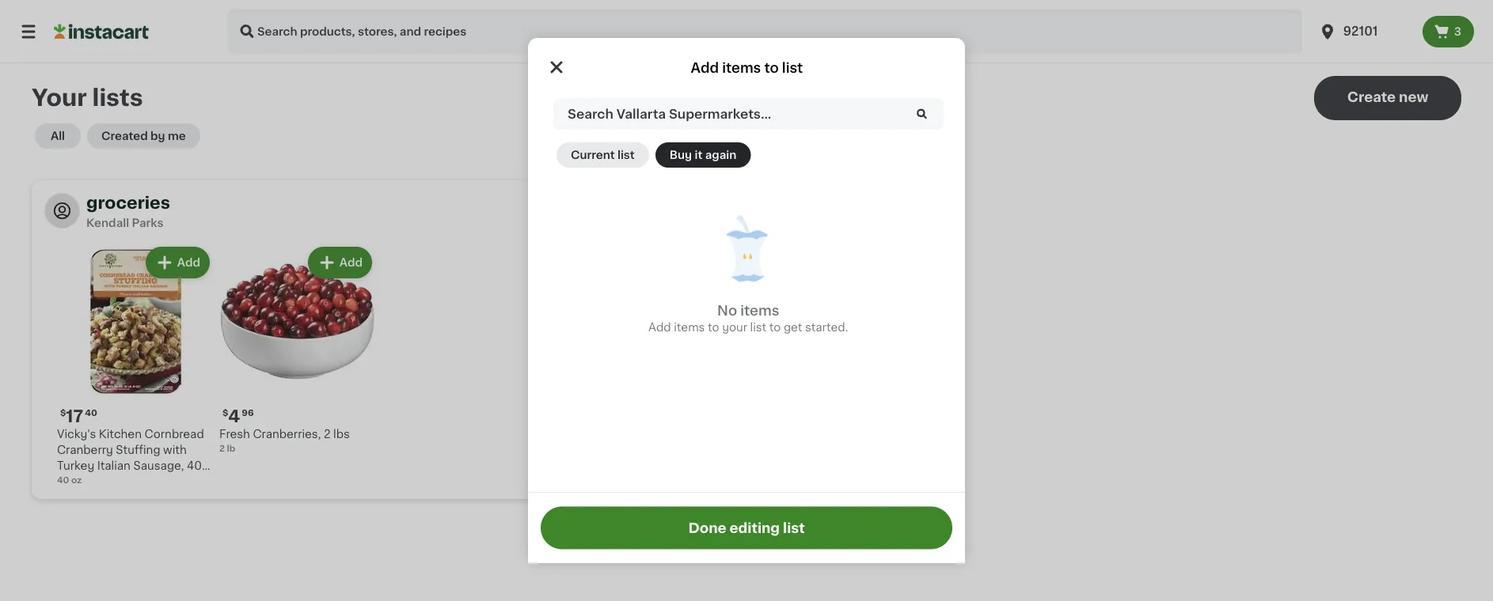 Task type: locate. For each thing, give the bounding box(es) containing it.
kendall
[[86, 218, 129, 229]]

40 oz
[[57, 476, 82, 485]]

list right editing
[[783, 522, 805, 535]]

search vallarta supermarkets...
[[568, 108, 771, 120]]

current list button
[[557, 142, 649, 168]]

oz
[[71, 476, 82, 485], [57, 477, 70, 488]]

1 $ from the left
[[60, 409, 66, 418]]

list up 'search vallarta supermarkets...' button
[[782, 61, 803, 75]]

1 add button from the left
[[147, 249, 208, 277]]

items up 'search vallarta supermarkets...' button
[[722, 61, 761, 75]]

2 product group from the left
[[219, 244, 375, 455]]

no items add items to your list to get started.
[[648, 304, 848, 333]]

0 horizontal spatial product group
[[57, 244, 213, 488]]

$ up vicky's
[[60, 409, 66, 418]]

by
[[150, 131, 165, 142]]

fresh
[[219, 429, 250, 440]]

1 vertical spatial items
[[740, 304, 779, 318]]

items left your
[[674, 322, 705, 333]]

1 product group from the left
[[57, 244, 213, 488]]

items for add
[[722, 61, 761, 75]]

40
[[85, 409, 97, 418], [187, 461, 202, 472], [57, 476, 69, 485]]

4
[[228, 408, 240, 425]]

1 horizontal spatial 40
[[85, 409, 97, 418]]

1 vertical spatial 40
[[187, 461, 202, 472]]

40 down turkey
[[57, 476, 69, 485]]

0 horizontal spatial add button
[[147, 249, 208, 277]]

items up your
[[740, 304, 779, 318]]

40 right sausage,
[[187, 461, 202, 472]]

1 horizontal spatial $
[[222, 409, 228, 418]]

current list
[[571, 150, 635, 161]]

1 horizontal spatial product group
[[219, 244, 375, 455]]

2 left lb
[[219, 445, 225, 453]]

$ inside $ 4 96
[[222, 409, 228, 418]]

create new button
[[1314, 76, 1461, 120]]

0 horizontal spatial 40
[[57, 476, 69, 485]]

1 vertical spatial 2
[[219, 445, 225, 453]]

add
[[691, 61, 719, 75], [177, 257, 200, 268], [339, 257, 363, 268], [648, 322, 671, 333]]

2 horizontal spatial 40
[[187, 461, 202, 472]]

italian
[[97, 461, 131, 472]]

all
[[51, 131, 65, 142]]

2 $ from the left
[[222, 409, 228, 418]]

turkey
[[57, 461, 94, 472]]

list right current on the left top
[[617, 150, 635, 161]]

created
[[101, 131, 148, 142]]

buy it again
[[670, 150, 737, 161]]

to
[[764, 61, 779, 75], [708, 322, 719, 333], [769, 322, 781, 333]]

40 right 17
[[85, 409, 97, 418]]

vicky's
[[57, 429, 96, 440]]

lists
[[92, 87, 143, 109]]

0 horizontal spatial oz
[[57, 477, 70, 488]]

list right your
[[750, 322, 766, 333]]

96
[[242, 409, 254, 418]]

to up 'search vallarta supermarkets...' button
[[764, 61, 779, 75]]

done
[[688, 522, 726, 535]]

current
[[571, 150, 615, 161]]

$ left 96
[[222, 409, 228, 418]]

1 horizontal spatial oz
[[71, 476, 82, 485]]

items for no
[[740, 304, 779, 318]]

your
[[722, 322, 747, 333]]

with
[[163, 445, 187, 456]]

add inside no items add items to your list to get started.
[[648, 322, 671, 333]]

product group
[[57, 244, 213, 488], [219, 244, 375, 455]]

1 horizontal spatial add button
[[309, 249, 370, 277]]

2 vertical spatial 40
[[57, 476, 69, 485]]

items
[[722, 61, 761, 75], [740, 304, 779, 318], [674, 322, 705, 333]]

$ inside "$ 17 40"
[[60, 409, 66, 418]]

$
[[60, 409, 66, 418], [222, 409, 228, 418]]

0 horizontal spatial $
[[60, 409, 66, 418]]

done editing list
[[688, 522, 805, 535]]

lbs
[[333, 429, 350, 440]]

your
[[32, 87, 87, 109]]

vicky's kitchen cornbread cranberry stuffing with turkey italian sausage, 40 oz
[[57, 429, 204, 488]]

your lists
[[32, 87, 143, 109]]

lb
[[227, 445, 235, 453]]

cranberry
[[57, 445, 113, 456]]

created by me button
[[87, 123, 200, 149]]

2
[[324, 429, 331, 440], [219, 445, 225, 453]]

get
[[784, 322, 802, 333]]

0 vertical spatial 40
[[85, 409, 97, 418]]

0 vertical spatial 2
[[324, 429, 331, 440]]

2 left lbs
[[324, 429, 331, 440]]

to left your
[[708, 322, 719, 333]]

stuffing
[[116, 445, 160, 456]]

parks
[[132, 218, 163, 229]]

product group containing 17
[[57, 244, 213, 488]]

list
[[782, 61, 803, 75], [617, 150, 635, 161], [750, 322, 766, 333], [783, 522, 805, 535]]

0 vertical spatial items
[[722, 61, 761, 75]]

2 add button from the left
[[309, 249, 370, 277]]

$ 17 40
[[60, 408, 97, 425]]

buy it again button
[[655, 142, 751, 168]]

me
[[168, 131, 186, 142]]

add button
[[147, 249, 208, 277], [309, 249, 370, 277]]

again
[[705, 150, 737, 161]]

done editing list button
[[541, 507, 952, 550]]



Task type: vqa. For each thing, say whether or not it's contained in the screenshot.
oz to the left
yes



Task type: describe. For each thing, give the bounding box(es) containing it.
it
[[695, 150, 702, 161]]

started.
[[805, 322, 848, 333]]

$ 4 96
[[222, 408, 254, 425]]

40 inside "$ 17 40"
[[85, 409, 97, 418]]

cranberries,
[[253, 429, 321, 440]]

editing
[[730, 522, 780, 535]]

instacart logo image
[[54, 22, 149, 41]]

1 horizontal spatial 2
[[324, 429, 331, 440]]

oz inside "vicky's kitchen cornbread cranberry stuffing with turkey italian sausage, 40 oz"
[[57, 477, 70, 488]]

fresh cranberries, 2 lbs 2 lb
[[219, 429, 350, 453]]

list inside no items add items to your list to get started.
[[750, 322, 766, 333]]

groceries kendall parks
[[86, 194, 170, 229]]

supermarkets...
[[669, 108, 771, 120]]

$ for 17
[[60, 409, 66, 418]]

0 horizontal spatial 2
[[219, 445, 225, 453]]

no
[[717, 304, 737, 318]]

new
[[1399, 91, 1428, 104]]

3 button
[[1422, 16, 1474, 47]]

groceries
[[86, 194, 170, 211]]

buy
[[670, 150, 692, 161]]

all button
[[35, 123, 81, 149]]

created by me
[[101, 131, 186, 142]]

17
[[66, 408, 83, 425]]

search
[[568, 108, 613, 120]]

3
[[1454, 26, 1461, 37]]

to left get
[[769, 322, 781, 333]]

sausage,
[[133, 461, 184, 472]]

create new
[[1347, 91, 1428, 104]]

2 vertical spatial items
[[674, 322, 705, 333]]

list_add_items dialog
[[528, 38, 965, 564]]

$ for 4
[[222, 409, 228, 418]]

add button for 4
[[309, 249, 370, 277]]

product group containing 4
[[219, 244, 375, 455]]

create
[[1347, 91, 1396, 104]]

40 inside "vicky's kitchen cornbread cranberry stuffing with turkey italian sausage, 40 oz"
[[187, 461, 202, 472]]

add items to list
[[691, 61, 803, 75]]

cornbread
[[144, 429, 204, 440]]

search vallarta supermarkets... button
[[553, 98, 943, 130]]

kitchen
[[99, 429, 142, 440]]

add button for 17
[[147, 249, 208, 277]]

vallarta
[[616, 108, 666, 120]]



